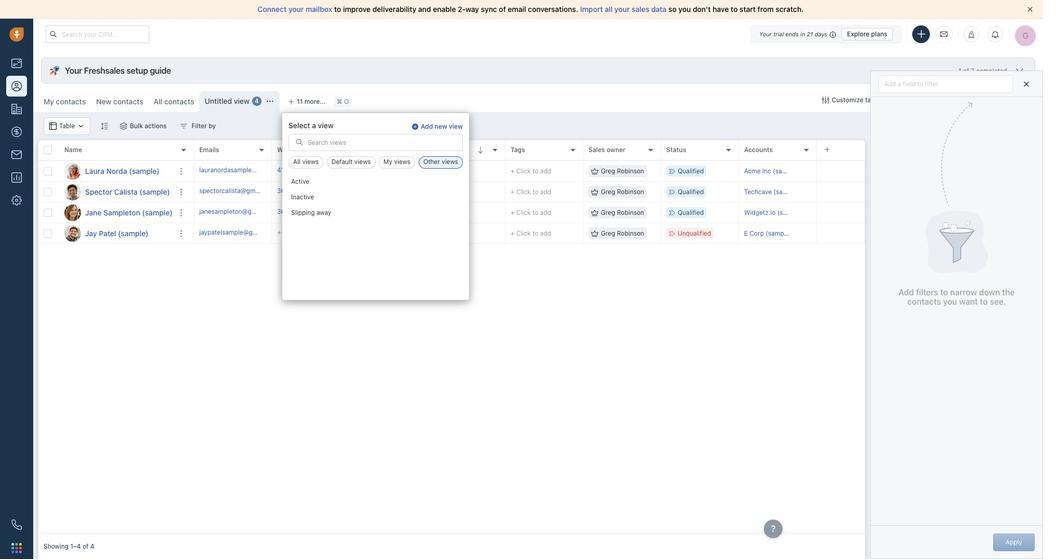 Task type: describe. For each thing, give the bounding box(es) containing it.
your trial ends in 21 days
[[760, 30, 828, 37]]

acme
[[744, 167, 761, 175]]

your freshsales setup guide
[[65, 66, 171, 75]]

e corp (sample) link
[[744, 229, 792, 237]]

sync
[[481, 5, 497, 13]]

press space to select this row. row containing spector calista (sample)
[[38, 182, 194, 202]]

+ click to add for spectorcalista@gmail.com 3684945781
[[511, 188, 551, 196]]

phone image
[[11, 520, 22, 530]]

jane sampleton (sample)
[[85, 208, 173, 217]]

7
[[971, 67, 975, 74]]

add for add a field to filter
[[885, 80, 896, 87]]

greg robinson for widgetz.io (sample)
[[601, 209, 644, 216]]

robinson for e corp (sample)
[[617, 229, 644, 237]]

47 grid
[[38, 139, 865, 534]]

work
[[277, 146, 293, 154]]

widgetz.io
[[744, 209, 776, 216]]

enable
[[433, 5, 456, 13]]

import contacts
[[907, 96, 954, 104]]

filter
[[925, 80, 939, 87]]

see.
[[990, 297, 1006, 306]]

explore plans link
[[842, 28, 893, 40]]

bulk actions button
[[113, 117, 173, 135]]

customize table button
[[815, 91, 887, 109]]

(sample) for spector calista (sample)
[[140, 187, 170, 196]]

container_wx8msf4aqz5i3rn1 image for 3684932360
[[591, 209, 599, 216]]

e
[[744, 229, 748, 237]]

bulk
[[130, 122, 143, 130]]

jay
[[85, 229, 97, 237]]

+ add task
[[355, 167, 387, 175]]

1 vertical spatial of
[[963, 67, 969, 74]]

3684945781 link
[[277, 186, 315, 197]]

+ click to add for janesampleton@gmail.com 3684932360
[[511, 209, 551, 216]]

table button
[[44, 117, 90, 135]]

norda
[[106, 166, 127, 175]]

search image
[[296, 139, 303, 146]]

add for add new view
[[421, 123, 433, 130]]

default
[[332, 158, 353, 166]]

47
[[433, 166, 443, 175]]

+ for jaypatelsample@gmail.com
[[511, 229, 515, 237]]

all for all views
[[293, 158, 301, 166]]

view for select a view
[[318, 121, 334, 130]]

slipping away
[[291, 209, 331, 217]]

by
[[209, 122, 216, 130]]

greg robinson for acme inc (sample)
[[601, 167, 644, 175]]

untitled
[[205, 97, 232, 105]]

untitled view 4
[[205, 97, 259, 105]]

filter
[[192, 122, 207, 130]]

corp
[[750, 229, 764, 237]]

my views
[[384, 158, 411, 166]]

default views
[[332, 158, 371, 166]]

add for add contact
[[996, 96, 1008, 104]]

⌘
[[337, 98, 342, 106]]

actions
[[145, 122, 167, 130]]

21
[[807, 30, 813, 37]]

spector
[[85, 187, 112, 196]]

techcave (sample) link
[[744, 188, 800, 196]]

press space to select this row. row containing jane sampleton (sample)
[[38, 202, 194, 223]]

views for my views
[[394, 158, 411, 166]]

o
[[344, 98, 349, 106]]

contacts for my contacts
[[56, 97, 86, 106]]

2 your from the left
[[615, 5, 630, 13]]

press space to select this row. row containing jay patel (sample)
[[38, 223, 194, 244]]

you inside add filters to narrow down the contacts you want to see.
[[943, 297, 957, 306]]

+ for janesampleton@gmail.com
[[511, 209, 515, 216]]

score
[[433, 146, 451, 154]]

jaypatelsample@gmail.com
[[199, 228, 279, 236]]

11 more... button
[[282, 94, 332, 109]]

sampleton
[[103, 208, 140, 217]]

add contact
[[996, 96, 1033, 104]]

ends
[[786, 30, 799, 37]]

qualified for techcave (sample)
[[678, 188, 704, 196]]

lauranordasample@gmail.com
[[199, 166, 288, 174]]

connect your mailbox to improve deliverability and enable 2-way sync of email conversations. import all your sales data so you don't have to start from scratch.
[[258, 5, 804, 13]]

(sample) for jane sampleton (sample)
[[142, 208, 173, 217]]

acme inc (sample) link
[[744, 167, 799, 175]]

click for janesampleton@gmail.com 3684932360
[[516, 209, 531, 216]]

1–4
[[70, 543, 81, 550]]

active
[[291, 178, 309, 186]]

owner
[[607, 146, 626, 154]]

4 inside the 'untitled view 4'
[[255, 97, 259, 105]]

customize table
[[832, 96, 881, 104]]

jane
[[85, 208, 102, 217]]

data
[[651, 5, 667, 13]]

conversations.
[[528, 5, 578, 13]]

patel
[[99, 229, 116, 237]]

all for all contacts
[[154, 97, 162, 106]]

(sample) for laura norda (sample)
[[129, 166, 160, 175]]

row group inside 47 "grid"
[[38, 161, 194, 244]]

spector calista (sample)
[[85, 187, 170, 196]]

freshworks switcher image
[[11, 543, 22, 553]]

guide
[[150, 66, 171, 75]]

views for default views
[[354, 158, 371, 166]]

1 horizontal spatial of
[[499, 5, 506, 13]]

1 your from the left
[[289, 5, 304, 13]]

close image
[[1028, 7, 1033, 12]]

in
[[801, 30, 805, 37]]

my contacts
[[44, 97, 86, 106]]

have
[[713, 5, 729, 13]]

laura
[[85, 166, 104, 175]]

2-
[[458, 5, 466, 13]]

acme inc (sample)
[[744, 167, 799, 175]]

views for all views
[[302, 158, 319, 166]]

trial
[[774, 30, 784, 37]]

a for select
[[312, 121, 316, 130]]

days
[[815, 30, 828, 37]]

janesampleton@gmail.com link
[[199, 207, 278, 218]]

explore plans
[[847, 30, 888, 38]]

don't
[[693, 5, 711, 13]]

4167348672
[[277, 166, 315, 174]]

press space to select this row. row containing laura norda (sample)
[[38, 161, 194, 182]]

1 vertical spatial 4
[[90, 543, 94, 550]]

spector calista (sample) link
[[85, 187, 170, 197]]

connect
[[258, 5, 287, 13]]

to inside 'button'
[[918, 80, 924, 87]]

field
[[903, 80, 916, 87]]



Task type: vqa. For each thing, say whether or not it's contained in the screenshot.
Configure widgets button
no



Task type: locate. For each thing, give the bounding box(es) containing it.
1 robinson from the top
[[617, 167, 644, 175]]

4 robinson from the top
[[617, 229, 644, 237]]

your left trial
[[760, 30, 772, 37]]

11
[[297, 98, 303, 105]]

sales
[[632, 5, 650, 13]]

lauranordasample@gmail.com link
[[199, 166, 288, 177]]

container_wx8msf4aqz5i3rn1 image inside the customize table button
[[822, 97, 829, 104]]

4 views from the left
[[442, 158, 458, 166]]

add inside add filters to narrow down the contacts you want to see.
[[899, 288, 914, 297]]

qualified
[[678, 167, 704, 175], [678, 188, 704, 196], [678, 209, 704, 216]]

⌘ o
[[337, 98, 349, 106]]

3684932360 link
[[277, 207, 316, 218]]

robinson for widgetz.io (sample)
[[617, 209, 644, 216]]

(sample) for jay patel (sample)
[[118, 229, 148, 237]]

showing 1–4 of 4
[[44, 543, 94, 550]]

3 qualified from the top
[[678, 209, 704, 216]]

more...
[[305, 98, 326, 105]]

other
[[423, 158, 440, 166]]

0 horizontal spatial your
[[65, 66, 82, 75]]

2 vertical spatial qualified
[[678, 209, 704, 216]]

mailbox
[[306, 5, 332, 13]]

1 vertical spatial qualified
[[678, 188, 704, 196]]

1 vertical spatial all
[[293, 158, 301, 166]]

1 + click to add from the top
[[511, 167, 551, 175]]

name column header
[[59, 140, 194, 161]]

add a field to filter
[[885, 80, 939, 87]]

row group
[[38, 161, 194, 244]]

+ click to add
[[511, 167, 551, 175], [511, 188, 551, 196], [511, 209, 551, 216], [511, 229, 551, 237]]

container_wx8msf4aqz5i3rn1 image
[[266, 98, 274, 105], [180, 123, 187, 130], [591, 167, 599, 175], [591, 188, 599, 195], [591, 209, 599, 216]]

(sample) down jane sampleton (sample) link
[[118, 229, 148, 237]]

e corp (sample)
[[744, 229, 792, 237]]

your right the all
[[615, 5, 630, 13]]

row group containing laura norda (sample)
[[38, 161, 194, 244]]

slipping
[[291, 209, 315, 217]]

1 vertical spatial your
[[65, 66, 82, 75]]

press space to select this row. row containing janesampleton@gmail.com
[[194, 202, 865, 223]]

greg robinson for techcave (sample)
[[601, 188, 644, 196]]

import all your sales data link
[[580, 5, 669, 13]]

contacts up table
[[56, 97, 86, 106]]

task
[[374, 167, 387, 175]]

2 horizontal spatial view
[[449, 123, 463, 130]]

+ for lauranordasample@gmail.com
[[511, 167, 515, 175]]

view down more...
[[318, 121, 334, 130]]

1 horizontal spatial view
[[318, 121, 334, 130]]

other views
[[423, 158, 458, 166]]

your left mailbox
[[289, 5, 304, 13]]

(sample) up spector calista (sample)
[[129, 166, 160, 175]]

3 robinson from the top
[[617, 209, 644, 216]]

plans
[[871, 30, 888, 38]]

my views button
[[379, 156, 415, 169]]

container_wx8msf4aqz5i3rn1 image inside bulk actions button
[[120, 123, 127, 130]]

greg robinson for e corp (sample)
[[601, 229, 644, 237]]

s image
[[64, 184, 81, 200]]

contacts inside add filters to narrow down the contacts you want to see.
[[908, 297, 941, 306]]

next activity
[[355, 146, 394, 154]]

l image
[[64, 163, 81, 179]]

you right so
[[679, 5, 691, 13]]

greg for acme inc (sample)
[[601, 167, 615, 175]]

add left "field"
[[885, 80, 896, 87]]

so
[[669, 5, 677, 13]]

other views button
[[419, 156, 463, 169]]

views
[[302, 158, 319, 166], [354, 158, 371, 166], [394, 158, 411, 166], [442, 158, 458, 166]]

add left new
[[421, 123, 433, 130]]

bulk actions
[[130, 122, 167, 130]]

email image
[[941, 30, 948, 39]]

all up actions
[[154, 97, 162, 106]]

all inside button
[[293, 158, 301, 166]]

untitled view link
[[205, 96, 250, 106]]

0 horizontal spatial import
[[580, 5, 603, 13]]

click for spectorcalista@gmail.com 3684945781
[[516, 188, 531, 196]]

0 horizontal spatial my
[[44, 97, 54, 106]]

1 horizontal spatial your
[[615, 5, 630, 13]]

1 horizontal spatial my
[[384, 158, 392, 166]]

add left contact
[[996, 96, 1008, 104]]

container_wx8msf4aqz5i3rn1 image for bulk actions
[[120, 123, 127, 130]]

2 greg from the top
[[601, 188, 615, 196]]

a right select
[[312, 121, 316, 130]]

filters
[[916, 288, 939, 297]]

jaypatelsample@gmail.com + click to add
[[199, 228, 318, 236]]

all contacts
[[154, 97, 194, 106]]

jaypatelsample@gmail.com link
[[199, 228, 279, 239]]

47 row group
[[194, 161, 865, 244]]

next
[[355, 146, 369, 154]]

all up 4167348672 at the top of the page
[[293, 158, 301, 166]]

janesampleton@gmail.com
[[199, 208, 278, 215]]

0 horizontal spatial of
[[83, 543, 89, 550]]

contacts down add a field to filter 'button'
[[928, 96, 954, 104]]

1 vertical spatial import
[[907, 96, 926, 104]]

container_wx8msf4aqz5i3rn1 image for 3684945781
[[591, 188, 599, 195]]

3 greg from the top
[[601, 209, 615, 216]]

1 horizontal spatial you
[[943, 297, 957, 306]]

add for jaypatelsample@gmail.com + click to add
[[540, 229, 551, 237]]

tags
[[511, 146, 525, 154]]

container_wx8msf4aqz5i3rn1 image for customize table
[[822, 97, 829, 104]]

add new view
[[421, 123, 463, 130]]

j image
[[64, 225, 81, 242]]

greg for widgetz.io (sample)
[[601, 209, 615, 216]]

1 vertical spatial you
[[943, 297, 957, 306]]

(sample) right calista
[[140, 187, 170, 196]]

container_wx8msf4aqz5i3rn1 image for 4167348672
[[591, 167, 599, 175]]

greg for e corp (sample)
[[601, 229, 615, 237]]

emails
[[199, 146, 219, 154]]

1 qualified from the top
[[678, 167, 704, 175]]

my up table popup button at top
[[44, 97, 54, 106]]

improve
[[343, 5, 371, 13]]

of right sync
[[499, 5, 506, 13]]

add for spectorcalista@gmail.com 3684945781
[[540, 188, 551, 196]]

(sample) right inc
[[773, 167, 799, 175]]

phone element
[[6, 514, 27, 535]]

1 horizontal spatial a
[[898, 80, 901, 87]]

2 horizontal spatial of
[[963, 67, 969, 74]]

contacts inside import contacts button
[[928, 96, 954, 104]]

0 horizontal spatial all
[[154, 97, 162, 106]]

3 views from the left
[[394, 158, 411, 166]]

add for add filters to narrow down the contacts you want to see.
[[899, 288, 914, 297]]

name row
[[38, 140, 194, 161]]

Search your CRM... text field
[[46, 25, 150, 43]]

of
[[499, 5, 506, 13], [963, 67, 969, 74], [83, 543, 89, 550]]

1 horizontal spatial import
[[907, 96, 926, 104]]

techcave (sample)
[[744, 188, 800, 196]]

0 vertical spatial of
[[499, 5, 506, 13]]

0 vertical spatial a
[[898, 80, 901, 87]]

spectorcalista@gmail.com
[[199, 187, 276, 195]]

2 + click to add from the top
[[511, 188, 551, 196]]

view right new
[[449, 123, 463, 130]]

you left want
[[943, 297, 957, 306]]

0 horizontal spatial you
[[679, 5, 691, 13]]

explore
[[847, 30, 870, 38]]

4 greg robinson from the top
[[601, 229, 644, 237]]

0 vertical spatial import
[[580, 5, 603, 13]]

1 greg robinson from the top
[[601, 167, 644, 175]]

greg for techcave (sample)
[[601, 188, 615, 196]]

(sample) down widgetz.io (sample)
[[766, 229, 792, 237]]

contacts for import contacts
[[928, 96, 954, 104]]

(sample) down techcave (sample) link
[[778, 209, 803, 216]]

greg
[[601, 167, 615, 175], [601, 188, 615, 196], [601, 209, 615, 216], [601, 229, 615, 237]]

2 vertical spatial of
[[83, 543, 89, 550]]

2 greg robinson from the top
[[601, 188, 644, 196]]

add inside button
[[996, 96, 1008, 104]]

import contacts group
[[893, 91, 977, 109]]

add inside 47 row group
[[361, 167, 372, 175]]

container_wx8msf4aqz5i3rn1 image
[[822, 97, 829, 104], [49, 123, 57, 130], [77, 123, 85, 130], [120, 123, 127, 130], [591, 230, 599, 237]]

of right 1–4
[[83, 543, 89, 550]]

2 qualified from the top
[[678, 188, 704, 196]]

4 right untitled view link
[[255, 97, 259, 105]]

style_myh0__igzzd8unmi image
[[101, 122, 108, 130]]

j image
[[64, 204, 81, 221]]

+ click to add for jaypatelsample@gmail.com + click to add
[[511, 229, 551, 237]]

2 views from the left
[[354, 158, 371, 166]]

container_wx8msf4aqz5i3rn1 image inside the filter by button
[[180, 123, 187, 130]]

4 greg from the top
[[601, 229, 615, 237]]

2 robinson from the top
[[617, 188, 644, 196]]

views down score
[[442, 158, 458, 166]]

contacts left narrow
[[908, 297, 941, 306]]

0 vertical spatial qualified
[[678, 167, 704, 175]]

all views
[[293, 158, 319, 166]]

4
[[255, 97, 259, 105], [90, 543, 94, 550]]

1 horizontal spatial your
[[760, 30, 772, 37]]

cell
[[817, 161, 865, 181], [350, 182, 428, 202], [817, 182, 865, 202], [350, 202, 428, 223], [817, 202, 865, 223], [350, 223, 428, 243], [817, 223, 865, 243]]

click for jaypatelsample@gmail.com + click to add
[[516, 229, 531, 237]]

my for my views
[[384, 158, 392, 166]]

Search views search field
[[289, 135, 462, 151]]

contacts right the new
[[113, 97, 143, 106]]

jane sampleton (sample) link
[[85, 207, 173, 218]]

press space to select this row. row containing jaypatelsample@gmail.com
[[194, 223, 865, 244]]

0 vertical spatial you
[[679, 5, 691, 13]]

(sample) up widgetz.io (sample)
[[774, 188, 800, 196]]

(sample) for e corp (sample)
[[766, 229, 792, 237]]

0 vertical spatial your
[[760, 30, 772, 37]]

add left filters
[[899, 288, 914, 297]]

1 vertical spatial my
[[384, 158, 392, 166]]

qualified for acme inc (sample)
[[678, 167, 704, 175]]

your left freshsales
[[65, 66, 82, 75]]

+ for spectorcalista@gmail.com
[[511, 188, 515, 196]]

add inside 'button'
[[885, 80, 896, 87]]

views left other
[[394, 158, 411, 166]]

and
[[418, 5, 431, 13]]

0 horizontal spatial a
[[312, 121, 316, 130]]

press space to select this row. row
[[38, 161, 194, 182], [194, 161, 865, 182], [38, 182, 194, 202], [194, 182, 865, 202], [38, 202, 194, 223], [194, 202, 865, 223], [38, 223, 194, 244], [194, 223, 865, 244]]

views inside button
[[302, 158, 319, 166]]

add for janesampleton@gmail.com 3684932360
[[540, 209, 551, 216]]

way
[[466, 5, 479, 13]]

deliverability
[[373, 5, 416, 13]]

3684945781
[[277, 187, 315, 195]]

janesampleton@gmail.com 3684932360
[[199, 208, 316, 215]]

all views button
[[289, 156, 323, 169]]

laura norda (sample) link
[[85, 166, 160, 176]]

your
[[760, 30, 772, 37], [65, 66, 82, 75]]

0 vertical spatial all
[[154, 97, 162, 106]]

views down next
[[354, 158, 371, 166]]

views up 4167348672 at the top of the page
[[302, 158, 319, 166]]

0 vertical spatial my
[[44, 97, 54, 106]]

(sample) right sampleton
[[142, 208, 173, 217]]

add left task
[[361, 167, 372, 175]]

name
[[64, 146, 82, 154]]

import contacts button
[[893, 91, 960, 109]]

all
[[605, 5, 613, 13]]

robinson for techcave (sample)
[[617, 188, 644, 196]]

a for add
[[898, 80, 901, 87]]

view right untitled
[[234, 97, 250, 105]]

3 greg robinson from the top
[[601, 209, 644, 216]]

contacts for all contacts
[[164, 97, 194, 106]]

11 more...
[[297, 98, 326, 105]]

container_wx8msf4aqz5i3rn1 image inside 47 row group
[[591, 230, 599, 237]]

(sample) for acme inc (sample)
[[773, 167, 799, 175]]

0 horizontal spatial your
[[289, 5, 304, 13]]

contact
[[1010, 96, 1033, 104]]

showing
[[44, 543, 69, 550]]

+
[[355, 167, 359, 175], [511, 167, 515, 175], [511, 188, 515, 196], [511, 209, 515, 216], [277, 228, 281, 236], [511, 229, 515, 237]]

my for my contacts
[[44, 97, 54, 106]]

1 greg from the top
[[601, 167, 615, 175]]

of right 1
[[963, 67, 969, 74]]

my up task
[[384, 158, 392, 166]]

view for add new view
[[449, 123, 463, 130]]

qualified for widgetz.io (sample)
[[678, 209, 704, 216]]

4 right 1–4
[[90, 543, 94, 550]]

views inside 'button'
[[394, 158, 411, 166]]

import inside import contacts button
[[907, 96, 926, 104]]

import down add a field to filter
[[907, 96, 926, 104]]

0 vertical spatial 4
[[255, 97, 259, 105]]

your for your freshsales setup guide
[[65, 66, 82, 75]]

0 horizontal spatial 4
[[90, 543, 94, 550]]

0 horizontal spatial view
[[234, 97, 250, 105]]

press space to select this row. row containing spectorcalista@gmail.com
[[194, 182, 865, 202]]

view
[[234, 97, 250, 105], [318, 121, 334, 130], [449, 123, 463, 130]]

sales owner
[[589, 146, 626, 154]]

a left "field"
[[898, 80, 901, 87]]

import left the all
[[580, 5, 603, 13]]

connect your mailbox link
[[258, 5, 334, 13]]

1 horizontal spatial all
[[293, 158, 301, 166]]

my contacts button
[[38, 91, 91, 112], [44, 97, 86, 106]]

new
[[96, 97, 111, 106]]

add contact button
[[982, 91, 1038, 109]]

1 horizontal spatial 4
[[255, 97, 259, 105]]

3 + click to add from the top
[[511, 209, 551, 216]]

1 views from the left
[[302, 158, 319, 166]]

add a field to filter button
[[879, 75, 1013, 93]]

a inside 'button'
[[898, 80, 901, 87]]

container_wx8msf4aqz5i3rn1 image for table
[[49, 123, 57, 130]]

my inside 'button'
[[384, 158, 392, 166]]

1
[[959, 67, 962, 74]]

start
[[740, 5, 756, 13]]

views for other views
[[442, 158, 458, 166]]

1 vertical spatial a
[[312, 121, 316, 130]]

press space to select this row. row containing 47
[[194, 161, 865, 182]]

4 + click to add from the top
[[511, 229, 551, 237]]

click
[[516, 167, 531, 175], [516, 188, 531, 196], [516, 209, 531, 216], [283, 228, 297, 236], [516, 229, 531, 237]]

completed
[[976, 67, 1008, 74]]

contacts up the filter by button
[[164, 97, 194, 106]]

your for your trial ends in 21 days
[[760, 30, 772, 37]]

widgetz.io (sample) link
[[744, 209, 803, 216]]

3684932360
[[277, 208, 316, 215]]

contacts for new contacts
[[113, 97, 143, 106]]

robinson for acme inc (sample)
[[617, 167, 644, 175]]



